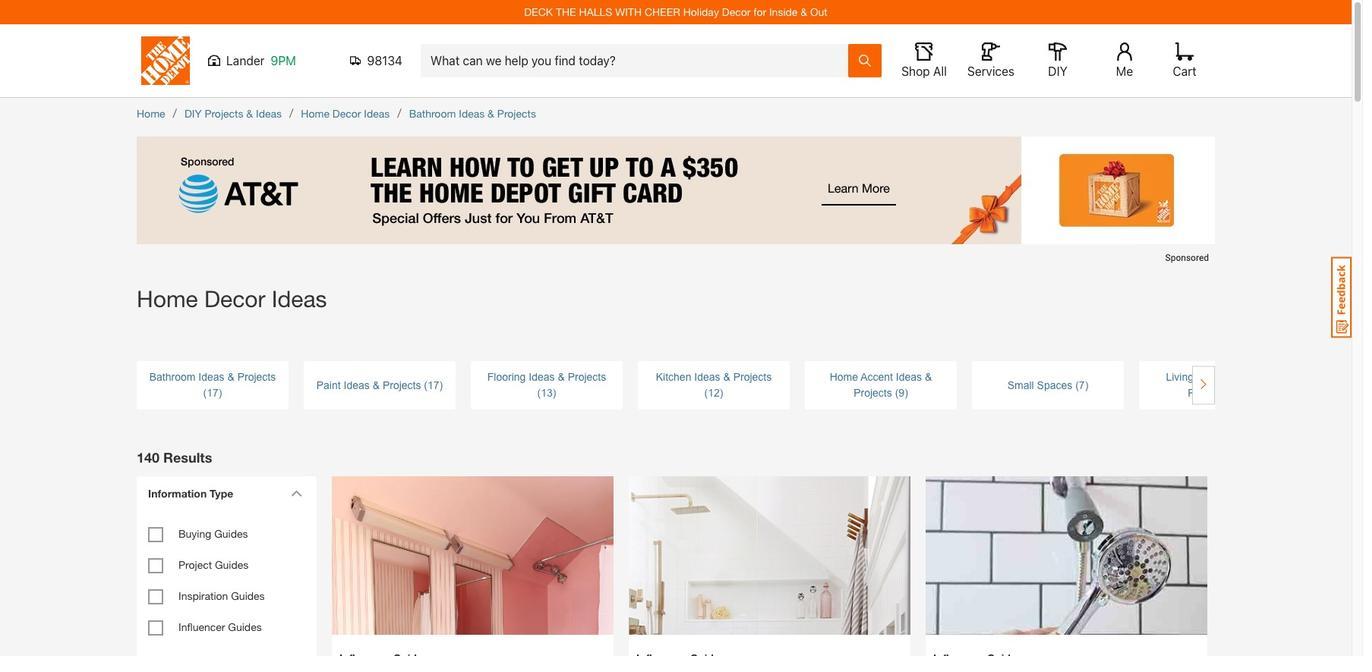 Task type: vqa. For each thing, say whether or not it's contained in the screenshot.


Task type: describe. For each thing, give the bounding box(es) containing it.
ideas inside 'flooring ideas & projects ( 13 )'
[[529, 371, 555, 383]]

& for kitchen ideas & projects ( 12 )
[[723, 371, 730, 383]]

inspiration
[[178, 590, 228, 603]]

project
[[178, 559, 212, 572]]

project guides
[[178, 559, 249, 572]]

with
[[615, 5, 642, 18]]

buying
[[178, 528, 211, 541]]

17 for paint ideas & projects ( 17 )
[[428, 379, 439, 391]]

projects inside home accent ideas & projects
[[854, 387, 892, 399]]

home inside home accent ideas & projects
[[830, 371, 858, 383]]

13
[[541, 387, 553, 399]]

diy projects & ideas link
[[184, 107, 282, 120]]

deck the halls with cheer holiday decor for inside & out
[[524, 5, 828, 18]]

0 vertical spatial decor
[[722, 5, 751, 18]]

feedback link image
[[1331, 257, 1352, 339]]

deck
[[524, 5, 553, 18]]

simple shower head upgrade with moen magnetix image
[[926, 451, 1207, 657]]

cheer
[[645, 5, 680, 18]]

guides for project guides
[[215, 559, 249, 572]]

( for bathroom ideas & projects
[[203, 387, 207, 399]]

all
[[933, 65, 947, 78]]

influencer
[[178, 621, 225, 634]]

projects inside kitchen ideas & projects ( 12 )
[[733, 371, 772, 383]]

) for kitchen ideas & projects ( 12 )
[[720, 387, 723, 399]]

140 result s
[[137, 449, 212, 466]]

projects inside living room ideas & projects
[[1188, 387, 1226, 399]]

inside
[[769, 5, 798, 18]]

140
[[137, 449, 159, 466]]

buying guides
[[178, 528, 248, 541]]

deck the halls with cheer holiday decor for inside & out link
[[524, 5, 828, 18]]

holiday
[[683, 5, 719, 18]]

home accent ideas & projects
[[830, 371, 932, 399]]

& for diy projects & ideas
[[246, 107, 253, 120]]

me button
[[1100, 43, 1149, 79]]

( for kitchen ideas & projects
[[704, 387, 708, 399]]

& for bathroom ideas & projects ( 17 )
[[227, 371, 235, 383]]

spaces
[[1037, 379, 1072, 391]]

98134
[[367, 54, 402, 68]]

98134 button
[[350, 53, 402, 68]]

) for bathroom ideas & projects ( 17 )
[[219, 387, 222, 399]]

living room ideas & projects
[[1166, 371, 1264, 399]]

guides for inspiration guides
[[231, 590, 265, 603]]

me
[[1116, 65, 1133, 78]]

flooring
[[487, 371, 526, 383]]

information type button
[[140, 477, 308, 511]]

bathroom for bathroom ideas & projects
[[409, 107, 456, 120]]

7
[[1079, 379, 1085, 391]]

0 horizontal spatial decor
[[204, 286, 265, 312]]

17 for bathroom ideas & projects ( 17 )
[[207, 387, 219, 399]]

s
[[205, 449, 212, 466]]

living
[[1166, 371, 1194, 383]]

living room ideas & projects link
[[1139, 370, 1291, 402]]

information type
[[148, 488, 233, 500]]

guides for buying guides
[[214, 528, 248, 541]]

12
[[708, 387, 720, 399]]

ideas inside 'bathroom ideas & projects ( 17 )'
[[198, 371, 224, 383]]

room
[[1197, 371, 1225, 383]]

) for flooring ideas & projects ( 13 )
[[553, 387, 556, 399]]

kitchen
[[656, 371, 691, 383]]

information
[[148, 488, 207, 500]]

caret icon image
[[291, 491, 302, 497]]

& inside living room ideas & projects
[[1257, 371, 1264, 383]]

home link
[[137, 107, 165, 120]]



Task type: locate. For each thing, give the bounding box(es) containing it.
bathroom
[[409, 107, 456, 120], [149, 371, 195, 383]]

0 horizontal spatial diy
[[184, 107, 202, 120]]

2 horizontal spatial decor
[[722, 5, 751, 18]]

&
[[801, 5, 807, 18], [246, 107, 253, 120], [488, 107, 494, 120], [227, 371, 235, 383], [558, 371, 565, 383], [723, 371, 730, 383], [925, 371, 932, 383], [1257, 371, 1264, 383], [373, 379, 380, 391]]

diy for diy
[[1048, 65, 1068, 78]]

17 left "flooring"
[[428, 379, 439, 391]]

1 vertical spatial decor
[[333, 107, 361, 120]]

paint
[[316, 379, 341, 391]]

1 vertical spatial home decor ideas
[[137, 286, 327, 312]]

) for paint ideas & projects ( 17 )
[[439, 379, 443, 391]]

guides down inspiration guides
[[228, 621, 262, 634]]

ideas inside kitchen ideas & projects ( 12 )
[[694, 371, 720, 383]]

the home depot logo image
[[141, 36, 190, 85]]

lander 9pm
[[226, 54, 296, 68]]

home
[[137, 107, 165, 120], [301, 107, 330, 120], [137, 286, 198, 312], [830, 371, 858, 383]]

shop all button
[[900, 43, 948, 79]]

1 horizontal spatial bathroom
[[409, 107, 456, 120]]

)
[[439, 379, 443, 391], [1085, 379, 1088, 391], [219, 387, 222, 399], [553, 387, 556, 399], [720, 387, 723, 399], [905, 387, 908, 399]]

( inside 'bathroom ideas & projects ( 17 )'
[[203, 387, 207, 399]]

decor
[[722, 5, 751, 18], [333, 107, 361, 120], [204, 286, 265, 312]]

) inside 'flooring ideas & projects ( 13 )'
[[553, 387, 556, 399]]

cart
[[1173, 65, 1196, 78]]

guides up influencer guides
[[231, 590, 265, 603]]

9pm
[[271, 54, 296, 68]]

bathroom ideas & projects
[[409, 107, 536, 120]]

influencer guides
[[178, 621, 262, 634]]

diy for diy projects & ideas
[[184, 107, 202, 120]]

2 vertical spatial decor
[[204, 286, 265, 312]]

home decor ideas link
[[301, 107, 390, 120]]

projects inside 'bathroom ideas & projects ( 17 )'
[[237, 371, 276, 383]]

( for flooring ideas & projects
[[537, 387, 541, 399]]

1 horizontal spatial 17
[[428, 379, 439, 391]]

paint ideas & projects ( 17 )
[[316, 379, 443, 391]]

projects
[[205, 107, 243, 120], [497, 107, 536, 120], [237, 371, 276, 383], [568, 371, 606, 383], [733, 371, 772, 383], [383, 379, 421, 391], [854, 387, 892, 399], [1188, 387, 1226, 399]]

diy projects & ideas
[[184, 107, 282, 120]]

& for bathroom ideas & projects
[[488, 107, 494, 120]]

ideas inside home accent ideas & projects
[[896, 371, 922, 383]]

( for paint ideas & projects
[[424, 379, 428, 391]]

guides up project guides
[[214, 528, 248, 541]]

0 vertical spatial bathroom
[[409, 107, 456, 120]]

1 horizontal spatial decor
[[333, 107, 361, 120]]

halls
[[579, 5, 612, 18]]

1 horizontal spatial diy
[[1048, 65, 1068, 78]]

bathroom for bathroom ideas & projects ( 17 )
[[149, 371, 195, 383]]

bathroom ideas & projects ( 17 )
[[149, 371, 276, 399]]

) inside kitchen ideas & projects ( 12 )
[[720, 387, 723, 399]]

ideas
[[256, 107, 282, 120], [364, 107, 390, 120], [459, 107, 485, 120], [272, 286, 327, 312], [198, 371, 224, 383], [529, 371, 555, 383], [694, 371, 720, 383], [896, 371, 922, 383], [1228, 371, 1254, 383], [344, 379, 370, 391]]

What can we help you find today? search field
[[431, 45, 847, 77]]

( inside kitchen ideas & projects ( 12 )
[[704, 387, 708, 399]]

cart link
[[1168, 43, 1201, 79]]

diy
[[1048, 65, 1068, 78], [184, 107, 202, 120]]

six step walk-in shower install image
[[629, 451, 911, 657]]

lander
[[226, 54, 265, 68]]

diy right services
[[1048, 65, 1068, 78]]

17 inside 'bathroom ideas & projects ( 17 )'
[[207, 387, 219, 399]]

guides for influencer guides
[[228, 621, 262, 634]]

accent
[[861, 371, 893, 383]]

inspiration guides
[[178, 590, 265, 603]]

diy right home link
[[184, 107, 202, 120]]

small
[[1007, 379, 1034, 391]]

small spaces ( 7 )
[[1007, 379, 1088, 391]]

& inside 'bathroom ideas & projects ( 17 )'
[[227, 371, 235, 383]]

advertisement region
[[137, 137, 1215, 270]]

kitchen ideas & projects ( 12 )
[[656, 371, 772, 399]]

(
[[424, 379, 428, 391], [1075, 379, 1079, 391], [203, 387, 207, 399], [537, 387, 541, 399], [704, 387, 708, 399], [895, 387, 899, 399]]

ideas inside living room ideas & projects
[[1228, 371, 1254, 383]]

0 vertical spatial diy
[[1048, 65, 1068, 78]]

type
[[210, 488, 233, 500]]

bathroom inside 'bathroom ideas & projects ( 17 )'
[[149, 371, 195, 383]]

flooring ideas & projects ( 13 )
[[487, 371, 606, 399]]

0 horizontal spatial bathroom
[[149, 371, 195, 383]]

result
[[163, 449, 205, 466]]

1 vertical spatial bathroom
[[149, 371, 195, 383]]

services
[[967, 65, 1015, 78]]

17
[[428, 379, 439, 391], [207, 387, 219, 399]]

out
[[810, 5, 828, 18]]

0 vertical spatial home decor ideas
[[301, 107, 390, 120]]

1 vertical spatial diy
[[184, 107, 202, 120]]

diy inside button
[[1048, 65, 1068, 78]]

diy button
[[1034, 43, 1082, 79]]

( 9 )
[[892, 387, 908, 399]]

the
[[556, 5, 576, 18]]

home decor ideas
[[301, 107, 390, 120], [137, 286, 327, 312]]

guides
[[214, 528, 248, 541], [215, 559, 249, 572], [231, 590, 265, 603], [228, 621, 262, 634]]

services button
[[967, 43, 1015, 79]]

& for flooring ideas & projects ( 13 )
[[558, 371, 565, 383]]

& for paint ideas & projects ( 17 )
[[373, 379, 380, 391]]

( inside 'flooring ideas & projects ( 13 )'
[[537, 387, 541, 399]]

for
[[754, 5, 766, 18]]

0 horizontal spatial 17
[[207, 387, 219, 399]]

bathroom ideas & projects link
[[409, 107, 536, 120]]

& inside kitchen ideas & projects ( 12 )
[[723, 371, 730, 383]]

17 up "s" in the bottom left of the page
[[207, 387, 219, 399]]

9
[[899, 387, 905, 399]]

& inside home accent ideas & projects
[[925, 371, 932, 383]]

shop all
[[902, 65, 947, 78]]

& inside 'flooring ideas & projects ( 13 )'
[[558, 371, 565, 383]]

shop
[[902, 65, 930, 78]]

guides up inspiration guides
[[215, 559, 249, 572]]

projects inside 'flooring ideas & projects ( 13 )'
[[568, 371, 606, 383]]

) inside 'bathroom ideas & projects ( 17 )'
[[219, 387, 222, 399]]



